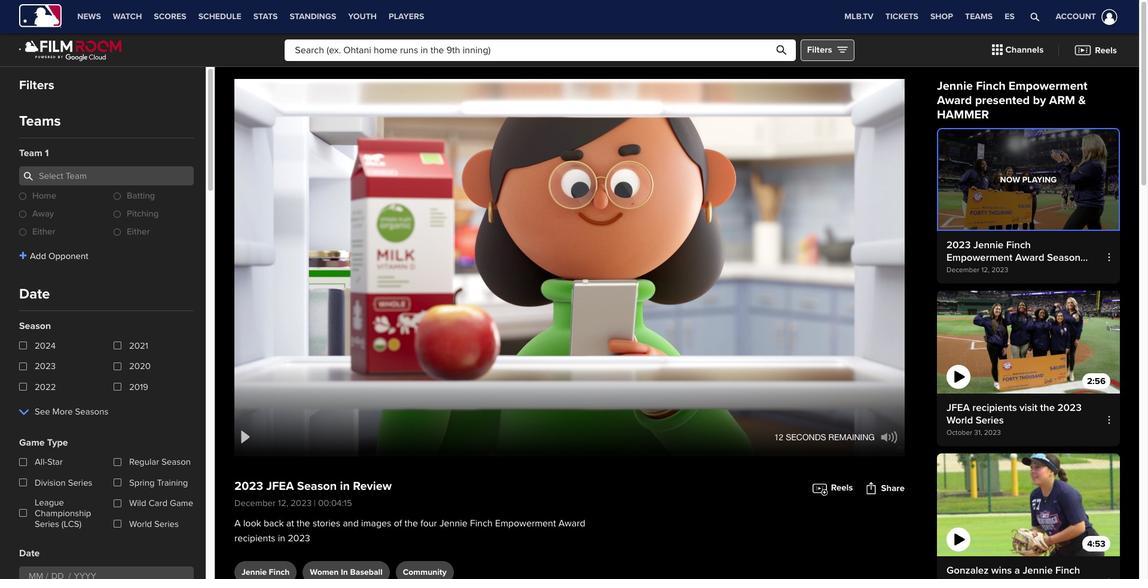 Task type: vqa. For each thing, say whether or not it's contained in the screenshot.
first option group from left
yes



Task type: locate. For each thing, give the bounding box(es) containing it.
jennie right a
[[1023, 564, 1053, 577]]

the right 'at'
[[297, 518, 310, 530]]

review
[[353, 479, 392, 494]]

31,
[[975, 429, 983, 438]]

world up october
[[947, 414, 974, 427]]

stats link
[[248, 0, 284, 34]]

teams inside tertiary navigation element
[[966, 11, 993, 22]]

gonzalez receives a jfea image
[[938, 454, 1121, 557]]

the
[[1041, 402, 1056, 414], [297, 518, 310, 530], [405, 518, 418, 530]]

1 vertical spatial empowerment
[[495, 518, 556, 530]]

division
[[35, 477, 66, 488]]

series down league
[[35, 519, 59, 529]]

2 vertical spatial award
[[1016, 577, 1045, 579]]

2 horizontal spatial season
[[297, 479, 337, 494]]

in
[[340, 479, 350, 494], [278, 532, 285, 544], [341, 567, 348, 577]]

recipients down look
[[235, 532, 276, 544]]

see more seasons
[[35, 406, 109, 417]]

standings link
[[284, 0, 342, 34]]

either down away
[[32, 226, 55, 237]]

empowerment
[[1009, 79, 1088, 93], [495, 518, 556, 530], [947, 577, 1013, 579]]

option group
[[19, 190, 99, 245], [114, 190, 194, 245]]

0 horizontal spatial option group
[[19, 190, 99, 245]]

jfea up '12,'
[[266, 479, 294, 494]]

news link
[[71, 0, 107, 34]]

wins
[[992, 564, 1013, 577]]

1 vertical spatial recipients
[[235, 532, 276, 544]]

reels button down 12 seconds remaining
[[812, 477, 854, 499]]

game up all-
[[19, 437, 45, 449]]

world series
[[129, 519, 179, 529]]

1 secondary navigation element from the left
[[71, 0, 430, 34]]

2023 down the 2024
[[35, 361, 56, 372]]

1 horizontal spatial jfea
[[947, 402, 970, 414]]

card
[[149, 498, 168, 509]]

the right visit
[[1041, 402, 1056, 414]]

jfea recipients visit the 2023 world series october 31, 2023
[[947, 402, 1082, 438]]

series
[[976, 414, 1004, 427], [68, 477, 93, 488], [35, 519, 59, 529], [154, 519, 179, 529]]

1 vertical spatial jfea
[[266, 479, 294, 494]]

1 vertical spatial world
[[129, 519, 152, 529]]

all-star
[[35, 457, 63, 468]]

scores link
[[148, 0, 192, 34]]

1 horizontal spatial reels
[[1096, 45, 1118, 55]]

at
[[286, 518, 294, 530]]

1 horizontal spatial teams
[[966, 11, 993, 22]]

women
[[310, 567, 339, 577]]

0 vertical spatial empowerment
[[1009, 79, 1088, 93]]

play (space) image
[[241, 431, 250, 443]]

jennie inside gonzalez wins a jennie finch empowerment award
[[1023, 564, 1053, 577]]

jfea inside 2023 jfea season in review december 12, 2023 | 00:04:15
[[266, 479, 294, 494]]

4:53
[[1088, 538, 1106, 549]]

0 horizontal spatial jfea
[[266, 479, 294, 494]]

1 vertical spatial date
[[19, 547, 40, 559]]

0 vertical spatial date
[[19, 286, 50, 303]]

reels button down the "account" dropdown button
[[1066, 37, 1127, 63]]

2 option group from the left
[[114, 190, 194, 245]]

2020
[[129, 361, 151, 372]]

1 vertical spatial reels
[[832, 482, 854, 493]]

finch right a
[[1056, 564, 1081, 577]]

jennie inside a look back at the stories and images of the four jennie finch empowerment award recipients in 2023
[[440, 518, 468, 530]]

seasons
[[75, 406, 109, 417]]

secondary navigation element
[[71, 0, 430, 34], [430, 0, 531, 34]]

game
[[19, 437, 45, 449], [170, 498, 193, 509]]

1 vertical spatial award
[[559, 518, 586, 530]]

world down the wild
[[129, 519, 152, 529]]

2 vertical spatial empowerment
[[947, 577, 1013, 579]]

reels button
[[1066, 37, 1127, 63], [812, 477, 854, 499]]

1 vertical spatial reels button
[[812, 477, 854, 499]]

game down training
[[170, 498, 193, 509]]

12,
[[278, 498, 288, 509]]

major league baseball image
[[19, 4, 62, 28]]

finch inside a look back at the stories and images of the four jennie finch empowerment award recipients in 2023
[[470, 518, 493, 530]]

community link
[[396, 561, 454, 579]]

in right the women
[[341, 567, 348, 577]]

2023 down 'at'
[[288, 532, 310, 544]]

1 horizontal spatial world
[[947, 414, 974, 427]]

1 option group from the left
[[19, 190, 99, 245]]

arm
[[1050, 93, 1076, 108]]

0 horizontal spatial game
[[19, 437, 45, 449]]

0 horizontal spatial world
[[129, 519, 152, 529]]

1 horizontal spatial game
[[170, 498, 193, 509]]

0 horizontal spatial recipients
[[235, 532, 276, 544]]

recipients inside a look back at the stories and images of the four jennie finch empowerment award recipients in 2023
[[235, 532, 276, 544]]

award inside jennie finch empowerment award presented by arm & hammer
[[938, 93, 973, 108]]

2023
[[35, 361, 56, 372], [1058, 402, 1082, 414], [985, 429, 1002, 438], [235, 479, 263, 494], [291, 498, 312, 509], [288, 532, 310, 544]]

2 vertical spatial season
[[297, 479, 337, 494]]

0 horizontal spatial teams
[[19, 113, 61, 130]]

0 vertical spatial filters
[[808, 45, 833, 55]]

jfea winners visit 2023 ws image
[[938, 291, 1121, 394]]

jennie inside jennie finch empowerment award presented by arm & hammer
[[938, 79, 974, 93]]

1 horizontal spatial either
[[127, 226, 150, 237]]

jennie right four
[[440, 518, 468, 530]]

regular
[[129, 457, 159, 468]]

Select Team text field
[[19, 166, 194, 186]]

0 horizontal spatial reels
[[832, 482, 854, 493]]

date down add
[[19, 286, 50, 303]]

0 vertical spatial recipients
[[973, 402, 1018, 414]]

date up mm 'telephone field'
[[19, 547, 40, 559]]

baseball
[[350, 567, 383, 577]]

finch
[[977, 79, 1006, 93], [470, 518, 493, 530], [1056, 564, 1081, 577], [269, 567, 290, 577]]

league
[[35, 497, 64, 508]]

1 horizontal spatial award
[[938, 93, 973, 108]]

pitching
[[127, 208, 159, 219]]

home
[[32, 190, 56, 201]]

teams up team 1
[[19, 113, 61, 130]]

the inside jfea recipients visit the 2023 world series october 31, 2023
[[1041, 402, 1056, 414]]

date
[[19, 286, 50, 303], [19, 547, 40, 559]]

add
[[30, 251, 46, 262]]

jennie up hammer
[[938, 79, 974, 93]]

2 horizontal spatial award
[[1016, 577, 1045, 579]]

back
[[264, 518, 284, 530]]

es
[[1005, 11, 1015, 22]]

2 either from the left
[[127, 226, 150, 237]]

award inside a look back at the stories and images of the four jennie finch empowerment award recipients in 2023
[[559, 518, 586, 530]]

in down 'back'
[[278, 532, 285, 544]]

0 horizontal spatial either
[[32, 226, 55, 237]]

teams left es
[[966, 11, 993, 22]]

empowerment inside jennie finch empowerment award presented by arm & hammer
[[1009, 79, 1088, 93]]

world
[[947, 414, 974, 427], [129, 519, 152, 529]]

0 horizontal spatial award
[[559, 518, 586, 530]]

finch inside gonzalez wins a jennie finch empowerment award
[[1056, 564, 1081, 577]]

series down wild card game
[[154, 519, 179, 529]]

jennie finch empowerment award presented by arm & hammer
[[938, 79, 1088, 122]]

1 either from the left
[[32, 226, 55, 237]]

images
[[361, 518, 392, 530]]

0 vertical spatial game
[[19, 437, 45, 449]]

spring training
[[129, 477, 188, 488]]

recipients
[[973, 402, 1018, 414], [235, 532, 276, 544]]

teams
[[966, 11, 993, 22], [19, 113, 61, 130]]

reels down the "account" dropdown button
[[1096, 45, 1118, 55]]

tickets
[[886, 11, 919, 22]]

reels left share button on the right
[[832, 482, 854, 493]]

community
[[403, 567, 447, 577]]

2023 up december on the left bottom of the page
[[235, 479, 263, 494]]

0 vertical spatial reels button
[[1066, 37, 1127, 63]]

2024
[[35, 340, 56, 351]]

season up training
[[162, 457, 191, 468]]

1 horizontal spatial recipients
[[973, 402, 1018, 414]]

either down pitching
[[127, 226, 150, 237]]

reels
[[1096, 45, 1118, 55], [832, 482, 854, 493]]

12 seconds remaining element
[[771, 432, 875, 442]]

either for away
[[32, 226, 55, 237]]

0 vertical spatial world
[[947, 414, 974, 427]]

season
[[19, 320, 51, 332], [162, 457, 191, 468], [297, 479, 337, 494]]

jfea up october
[[947, 402, 970, 414]]

finch up hammer
[[977, 79, 1006, 93]]

in up '00:04:15' on the left bottom of the page
[[340, 479, 350, 494]]

mute (m) image
[[882, 431, 898, 443]]

finch right four
[[470, 518, 493, 530]]

season up the 2024
[[19, 320, 51, 332]]

youth
[[348, 11, 377, 22]]

schedule
[[198, 11, 242, 22]]

series up 31,
[[976, 414, 1004, 427]]

account
[[1056, 11, 1097, 22]]

2023 left the |
[[291, 498, 312, 509]]

2 horizontal spatial the
[[1041, 402, 1056, 414]]

1 horizontal spatial filters
[[808, 45, 833, 55]]

top navigation menu bar
[[0, 0, 1140, 34]]

2021
[[129, 340, 148, 351]]

in inside a look back at the stories and images of the four jennie finch empowerment award recipients in 2023
[[278, 532, 285, 544]]

jennie finch link
[[235, 561, 297, 579]]

season up the |
[[297, 479, 337, 494]]

0 vertical spatial award
[[938, 93, 973, 108]]

finch left the women
[[269, 567, 290, 577]]

either for pitching
[[127, 226, 150, 237]]

shop
[[931, 11, 954, 22]]

either
[[32, 226, 55, 237], [127, 226, 150, 237]]

1 vertical spatial teams
[[19, 113, 61, 130]]

series inside league championship series (lcs)
[[35, 519, 59, 529]]

0 vertical spatial jfea
[[947, 402, 970, 414]]

0 horizontal spatial season
[[19, 320, 51, 332]]

recipients up 31,
[[973, 402, 1018, 414]]

1 date from the top
[[19, 286, 50, 303]]

gonzalez wins a jennie finch empowerment award
[[947, 564, 1081, 579]]

the right "of"
[[405, 518, 418, 530]]

teams link
[[960, 0, 999, 34]]

players
[[389, 11, 424, 22]]

award
[[938, 93, 973, 108], [559, 518, 586, 530], [1016, 577, 1045, 579]]

world inside jfea recipients visit the 2023 world series october 31, 2023
[[947, 414, 974, 427]]

1 vertical spatial filters
[[19, 78, 54, 93]]

look
[[243, 518, 261, 530]]

1 horizontal spatial option group
[[114, 190, 194, 245]]

jfea
[[947, 402, 970, 414], [266, 479, 294, 494]]

12 seconds remaining
[[775, 432, 875, 442]]

1 vertical spatial in
[[278, 532, 285, 544]]

0 vertical spatial in
[[340, 479, 350, 494]]

0 vertical spatial teams
[[966, 11, 993, 22]]

0 vertical spatial season
[[19, 320, 51, 332]]

1 horizontal spatial season
[[162, 457, 191, 468]]

2023 right visit
[[1058, 402, 1082, 414]]

gonzalez
[[947, 564, 989, 577]]



Task type: describe. For each thing, give the bounding box(es) containing it.
2023 inside a look back at the stories and images of the four jennie finch empowerment award recipients in 2023
[[288, 532, 310, 544]]

share
[[882, 483, 905, 493]]

standings
[[290, 11, 336, 22]]

2019
[[129, 382, 148, 392]]

seconds
[[786, 432, 827, 442]]

training
[[157, 477, 188, 488]]

2023 jfea season in review december 12, 2023 | 00:04:15
[[235, 479, 392, 509]]

option group containing batting
[[114, 190, 194, 245]]

jennie finch
[[242, 567, 290, 577]]

2 vertical spatial in
[[341, 567, 348, 577]]

and
[[343, 518, 359, 530]]

series inside jfea recipients visit the 2023 world series october 31, 2023
[[976, 414, 1004, 427]]

es link
[[999, 0, 1021, 34]]

1
[[45, 147, 49, 159]]

wild
[[129, 498, 146, 509]]

shop link
[[925, 0, 960, 34]]

mlb.tv link
[[839, 0, 880, 34]]

women in baseball link
[[303, 561, 390, 579]]

secondary navigation element containing news
[[71, 0, 430, 34]]

spring
[[129, 477, 155, 488]]

1 vertical spatial game
[[170, 498, 193, 509]]

stories
[[313, 518, 341, 530]]

2 date from the top
[[19, 547, 40, 559]]

channels button
[[983, 37, 1053, 63]]

december
[[235, 498, 276, 509]]

;
[[235, 80, 237, 92]]

add opponent
[[30, 251, 88, 262]]

league championship series (lcs)
[[35, 497, 91, 529]]

filters button
[[801, 39, 855, 61]]

remaining
[[829, 432, 875, 442]]

1 horizontal spatial reels button
[[1066, 37, 1127, 63]]

star
[[47, 457, 63, 468]]

by
[[1034, 93, 1047, 108]]

&
[[1079, 93, 1087, 108]]

2022
[[35, 382, 56, 392]]

add opponent button
[[19, 245, 88, 267]]

tickets link
[[880, 0, 925, 34]]

DD telephone field
[[48, 567, 68, 579]]

women in baseball
[[310, 567, 383, 577]]

watch link
[[107, 0, 148, 34]]

finch inside jennie finch empowerment award presented by arm & hammer
[[977, 79, 1006, 93]]

1 horizontal spatial the
[[405, 518, 418, 530]]

0 horizontal spatial reels button
[[812, 477, 854, 499]]

0 horizontal spatial filters
[[19, 78, 54, 93]]

season inside 2023 jfea season in review december 12, 2023 | 00:04:15
[[297, 479, 337, 494]]

award inside gonzalez wins a jennie finch empowerment award
[[1016, 577, 1045, 579]]

october
[[947, 429, 973, 438]]

team
[[19, 147, 42, 159]]

opponent
[[48, 251, 88, 262]]

recipients inside jfea recipients visit the 2023 world series october 31, 2023
[[973, 402, 1018, 414]]

filters inside filters button
[[808, 45, 833, 55]]

players link
[[383, 0, 430, 34]]

option group containing home
[[19, 190, 99, 245]]

game type
[[19, 437, 68, 449]]

stats
[[254, 11, 278, 22]]

presented
[[976, 93, 1031, 108]]

empowerment inside gonzalez wins a jennie finch empowerment award
[[947, 577, 1013, 579]]

scores
[[154, 11, 186, 22]]

jfea inside jfea recipients visit the 2023 world series october 31, 2023
[[947, 402, 970, 414]]

more
[[52, 406, 73, 417]]

regular season
[[129, 457, 191, 468]]

see more seasons button
[[19, 401, 109, 423]]

in inside 2023 jfea season in review december 12, 2023 | 00:04:15
[[340, 479, 350, 494]]

watch
[[113, 11, 142, 22]]

channels
[[1006, 45, 1044, 55]]

a
[[235, 518, 241, 530]]

championship
[[35, 508, 91, 519]]

0 vertical spatial reels
[[1096, 45, 1118, 55]]

news
[[77, 11, 101, 22]]

youth link
[[342, 0, 383, 34]]

division series
[[35, 477, 93, 488]]

all-
[[35, 457, 47, 468]]

MM telephone field
[[26, 567, 46, 579]]

wild card game
[[129, 498, 193, 509]]

team 1
[[19, 147, 49, 159]]

away
[[32, 208, 54, 219]]

of
[[394, 518, 402, 530]]

a
[[1015, 564, 1021, 577]]

a look back at the stories and images of the four jennie finch empowerment award recipients in 2023
[[235, 518, 586, 544]]

four
[[421, 518, 437, 530]]

2:56
[[1088, 376, 1106, 386]]

(lcs)
[[62, 519, 82, 529]]

2 secondary navigation element from the left
[[430, 0, 531, 34]]

batting
[[127, 190, 155, 201]]

empowerment inside a look back at the stories and images of the four jennie finch empowerment award recipients in 2023
[[495, 518, 556, 530]]

mlb media player group
[[235, 79, 905, 456]]

2023 right 31,
[[985, 429, 1002, 438]]

00:04:15
[[318, 498, 352, 509]]

see
[[35, 406, 50, 417]]

tertiary navigation element
[[839, 0, 1021, 34]]

account button
[[1042, 0, 1121, 34]]

series right the 'division'
[[68, 477, 93, 488]]

visit
[[1020, 402, 1038, 414]]

0 horizontal spatial the
[[297, 518, 310, 530]]

jennie down look
[[242, 567, 267, 577]]

schedule link
[[192, 0, 248, 34]]

mlb film room - powered by google cloud image
[[19, 39, 122, 61]]

1 vertical spatial season
[[162, 457, 191, 468]]

YYYY telephone field
[[71, 567, 102, 579]]

Free text search text field
[[285, 39, 796, 61]]



